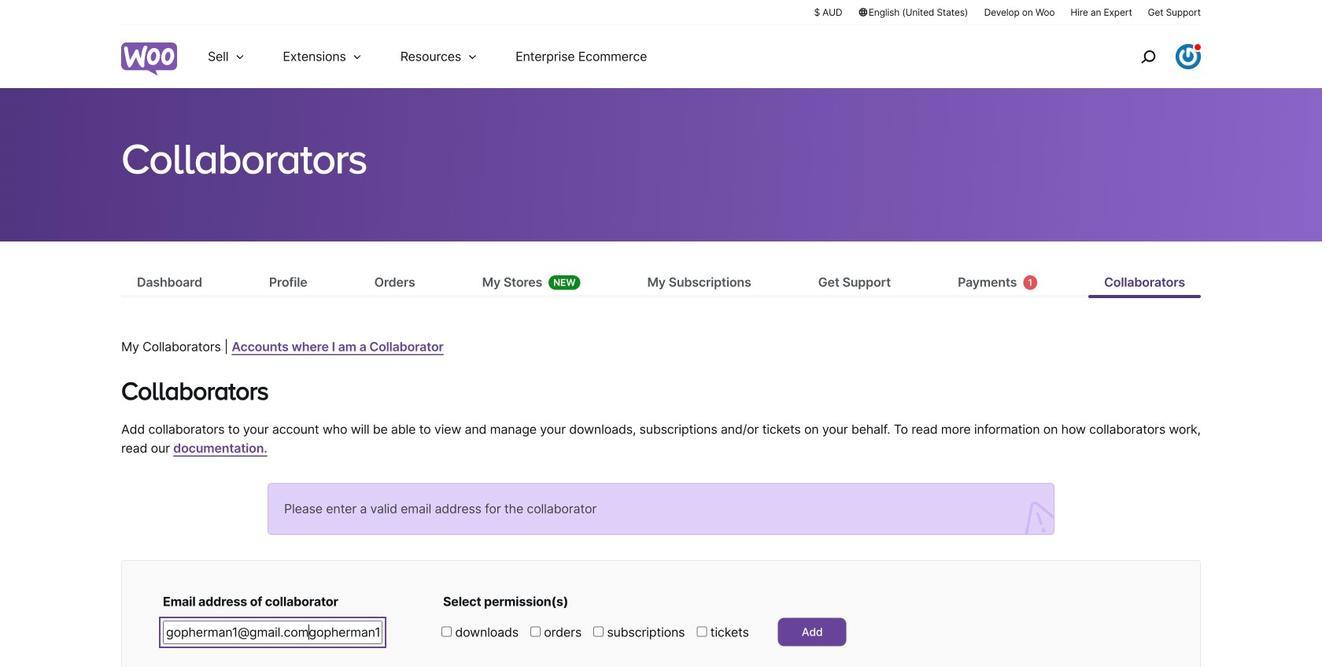 Task type: vqa. For each thing, say whether or not it's contained in the screenshot.
Service navigation menu element
yes



Task type: describe. For each thing, give the bounding box(es) containing it.
open account menu image
[[1176, 44, 1201, 69]]



Task type: locate. For each thing, give the bounding box(es) containing it.
None checkbox
[[593, 627, 604, 637]]

search image
[[1136, 44, 1161, 69]]

None checkbox
[[442, 627, 452, 637], [530, 627, 541, 637], [697, 627, 707, 637], [442, 627, 452, 637], [530, 627, 541, 637], [697, 627, 707, 637]]

service navigation menu element
[[1107, 31, 1201, 82]]



